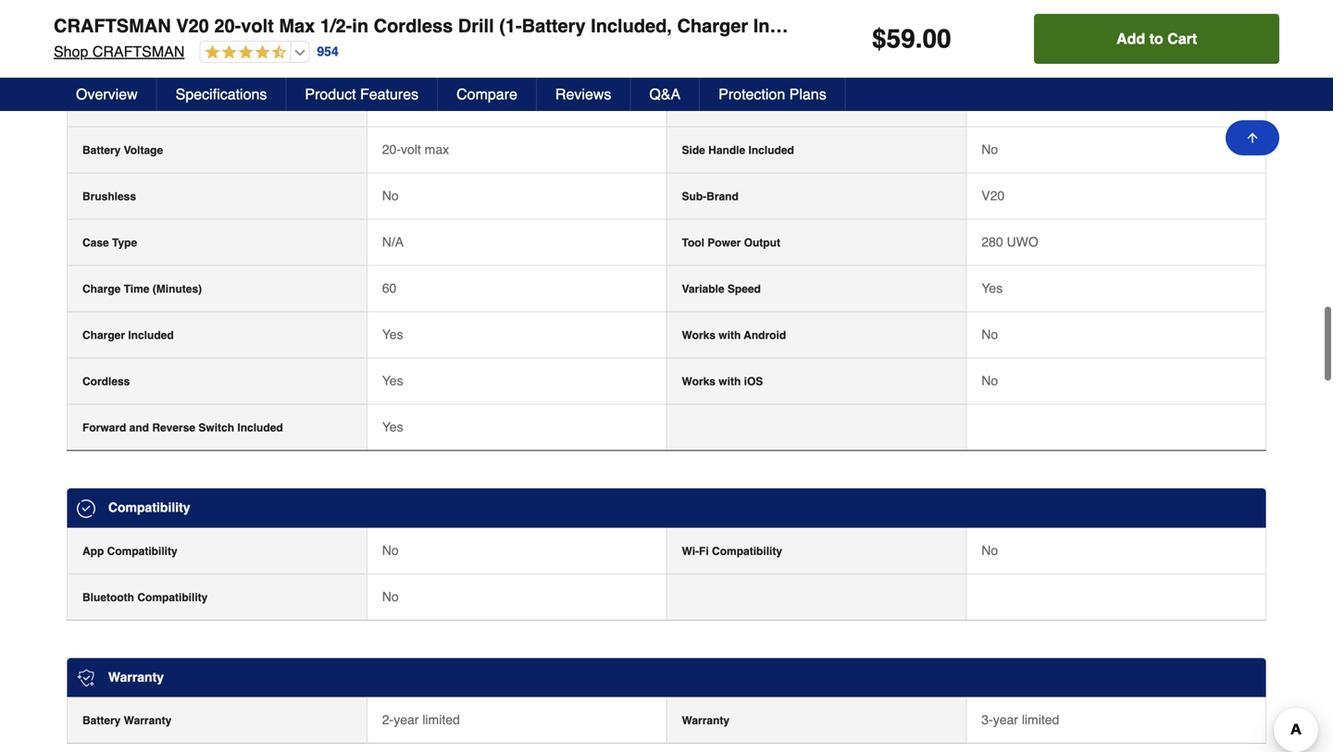 Task type: vqa. For each thing, say whether or not it's contained in the screenshot.


Task type: locate. For each thing, give the bounding box(es) containing it.
volt up 4.5 stars image
[[241, 15, 274, 37]]

settings
[[778, 5, 822, 18]]

works
[[682, 329, 716, 342], [682, 376, 716, 389]]

type for n/a
[[112, 237, 137, 250]]

to
[[1150, 30, 1164, 47]]

number
[[682, 5, 724, 18]]

2 limited from the left
[[1022, 713, 1060, 728]]

4.5 stars image
[[200, 44, 287, 62]]

compatibility right fi
[[712, 545, 783, 558]]

0 vertical spatial type
[[124, 98, 149, 111]]

charger up series name
[[677, 15, 748, 37]]

compatibility up app compatibility
[[108, 501, 190, 516]]

type for lithium ion (li-ion)
[[124, 98, 149, 111]]

with
[[719, 329, 741, 342], [719, 376, 741, 389]]

ion)
[[467, 96, 489, 111]]

1 works from the top
[[682, 329, 716, 342]]

1 vertical spatial works
[[682, 376, 716, 389]]

specifications button
[[157, 78, 287, 111]]

overview
[[76, 86, 138, 103]]

warranty
[[108, 670, 164, 685], [124, 715, 172, 728], [682, 715, 730, 728]]

included down charge time (minutes)
[[128, 329, 174, 342]]

0 vertical spatial with
[[719, 329, 741, 342]]

battery for 2-year limited
[[82, 715, 121, 728]]

1 year from the left
[[394, 713, 419, 728]]

0 vertical spatial v20
[[176, 15, 209, 37]]

0 horizontal spatial cordless
[[82, 376, 130, 389]]

works down variable
[[682, 329, 716, 342]]

1 vertical spatial with
[[719, 376, 741, 389]]

ion
[[428, 96, 445, 111]]

1 horizontal spatial charger
[[677, 15, 748, 37]]

with left ios
[[719, 376, 741, 389]]

n/a
[[982, 96, 1004, 111], [382, 235, 404, 250]]

variable
[[682, 283, 725, 296]]

shop craftsman
[[54, 43, 185, 60]]

volt left max
[[401, 142, 421, 157]]

battery for 1.3
[[82, 5, 121, 18]]

1 vertical spatial type
[[112, 237, 137, 250]]

0 horizontal spatial year
[[394, 713, 419, 728]]

power
[[708, 237, 741, 250]]

20- up 4.5 stars image
[[214, 15, 241, 37]]

cordless right in
[[374, 15, 453, 37]]

brand
[[707, 190, 739, 203]]

limited
[[423, 713, 460, 728], [1022, 713, 1060, 728]]

0 horizontal spatial charger
[[82, 329, 125, 342]]

craftsman
[[54, 15, 171, 37], [92, 43, 185, 60]]

cordless up forward
[[82, 376, 130, 389]]

yes
[[982, 281, 1003, 296], [382, 328, 403, 342], [382, 374, 403, 389], [382, 420, 403, 435]]

.
[[916, 24, 923, 54]]

v20
[[176, 15, 209, 37], [982, 189, 1005, 203]]

limited for 2-year limited
[[423, 713, 460, 728]]

reviews button
[[537, 78, 631, 111]]

1.3
[[382, 3, 400, 18]]

2-year limited
[[382, 713, 460, 728]]

cordless
[[374, 15, 453, 37], [82, 376, 130, 389]]

series name
[[682, 98, 749, 111]]

1 vertical spatial craftsman
[[92, 43, 185, 60]]

works for works with android
[[682, 329, 716, 342]]

max
[[425, 142, 449, 157]]

add
[[1117, 30, 1146, 47]]

00
[[923, 24, 952, 54]]

included right handle
[[749, 144, 795, 157]]

volt
[[241, 15, 274, 37], [401, 142, 421, 157]]

battery for 20-volt max
[[82, 144, 121, 157]]

1 horizontal spatial cordless
[[374, 15, 453, 37]]

compatibility up bluetooth compatibility
[[107, 545, 178, 558]]

0 vertical spatial volt
[[241, 15, 274, 37]]

charger down charge
[[82, 329, 125, 342]]

2 with from the top
[[719, 376, 741, 389]]

works with ios
[[682, 376, 763, 389]]

0 horizontal spatial limited
[[423, 713, 460, 728]]

v20 up 4.5 stars image
[[176, 15, 209, 37]]

0 vertical spatial works
[[682, 329, 716, 342]]

protection plans button
[[700, 78, 846, 111]]

included down amp
[[124, 52, 170, 64]]

year for 3-
[[993, 713, 1019, 728]]

$ 59 . 00
[[872, 24, 952, 54]]

voltage
[[124, 144, 163, 157]]

handle
[[709, 144, 746, 157]]

q&a button
[[631, 78, 700, 111]]

fi
[[699, 545, 709, 558]]

1 vertical spatial volt
[[401, 142, 421, 157]]

0 vertical spatial craftsman
[[54, 15, 171, 37]]

wi-fi compatibility
[[682, 545, 783, 558]]

limited for 3-year limited
[[1022, 713, 1060, 728]]

1 limited from the left
[[423, 713, 460, 728]]

0 horizontal spatial 20-
[[214, 15, 241, 37]]

compatibility down app compatibility
[[137, 592, 208, 605]]

works left ios
[[682, 376, 716, 389]]

1 horizontal spatial volt
[[401, 142, 421, 157]]

battery
[[82, 5, 121, 18], [522, 15, 586, 37], [82, 52, 121, 64], [82, 98, 121, 111], [82, 144, 121, 157], [82, 715, 121, 728]]

2 year from the left
[[993, 713, 1019, 728]]

v20 up 280
[[982, 189, 1005, 203]]

1 vertical spatial 20-
[[382, 142, 401, 157]]

type up voltage
[[124, 98, 149, 111]]

1 vertical spatial n/a
[[382, 235, 404, 250]]

year for 2-
[[394, 713, 419, 728]]

1 vertical spatial cordless
[[82, 376, 130, 389]]

reviews
[[556, 86, 612, 103]]

with for ios
[[719, 376, 741, 389]]

1 vertical spatial charger
[[82, 329, 125, 342]]

year
[[394, 713, 419, 728], [993, 713, 1019, 728]]

2 works from the top
[[682, 376, 716, 389]]

1 vertical spatial v20
[[982, 189, 1005, 203]]

0 vertical spatial charger
[[677, 15, 748, 37]]

included
[[124, 52, 170, 64], [749, 144, 795, 157], [128, 329, 174, 342], [237, 422, 283, 435]]

type
[[124, 98, 149, 111], [112, 237, 137, 250]]

1 horizontal spatial limited
[[1022, 713, 1060, 728]]

q&a
[[650, 86, 681, 103]]

3-
[[982, 713, 993, 728]]

android
[[744, 329, 786, 342]]

clutch
[[741, 5, 775, 18]]

wi-
[[682, 545, 699, 558]]

craftsman up shop craftsman
[[54, 15, 171, 37]]

limited right 2-
[[423, 713, 460, 728]]

compatibility
[[108, 501, 190, 516], [107, 545, 178, 558], [712, 545, 783, 558], [137, 592, 208, 605]]

0 vertical spatial n/a
[[982, 96, 1004, 111]]

0 horizontal spatial v20
[[176, 15, 209, 37]]

type right case
[[112, 237, 137, 250]]

20- left max
[[382, 142, 401, 157]]

1 horizontal spatial year
[[993, 713, 1019, 728]]

sub-
[[682, 190, 707, 203]]

0 horizontal spatial n/a
[[382, 235, 404, 250]]

uwo
[[1007, 235, 1039, 250]]

0 vertical spatial 20-
[[214, 15, 241, 37]]

app compatibility
[[82, 545, 178, 558]]

with left the android on the right
[[719, 329, 741, 342]]

1 with from the top
[[719, 329, 741, 342]]

app
[[82, 545, 104, 558]]

battery type
[[82, 98, 149, 111]]

craftsman down amp
[[92, 43, 185, 60]]

speed
[[728, 283, 761, 296]]

add to cart
[[1117, 30, 1198, 47]]

limited right 3-
[[1022, 713, 1060, 728]]

1 horizontal spatial n/a
[[982, 96, 1004, 111]]



Task type: describe. For each thing, give the bounding box(es) containing it.
hours
[[151, 5, 183, 18]]

number of clutch settings
[[682, 5, 822, 18]]

0 vertical spatial cordless
[[374, 15, 453, 37]]

product features
[[305, 86, 419, 103]]

(li-
[[449, 96, 467, 111]]

forward
[[82, 422, 126, 435]]

features
[[360, 86, 419, 103]]

included right switch
[[237, 422, 283, 435]]

sub-brand
[[682, 190, 739, 203]]

protection
[[719, 86, 786, 103]]

59
[[887, 24, 916, 54]]

280 uwo
[[982, 235, 1039, 250]]

case type
[[82, 237, 137, 250]]

time
[[124, 283, 150, 296]]

included,
[[591, 15, 672, 37]]

included)
[[754, 15, 836, 37]]

drill
[[458, 15, 494, 37]]

1/2-
[[320, 15, 352, 37]]

series
[[682, 98, 715, 111]]

shop
[[54, 43, 88, 60]]

switch
[[199, 422, 234, 435]]

amp
[[124, 5, 148, 18]]

battery voltage
[[82, 144, 163, 157]]

works with android
[[682, 329, 786, 342]]

compare button
[[438, 78, 537, 111]]

reverse
[[152, 422, 195, 435]]

1 horizontal spatial 20-
[[382, 142, 401, 157]]

with for android
[[719, 329, 741, 342]]

charger included
[[82, 329, 174, 342]]

charge time (minutes)
[[82, 283, 202, 296]]

battery warranty
[[82, 715, 172, 728]]

product
[[305, 86, 356, 103]]

overview button
[[57, 78, 157, 111]]

output
[[744, 237, 781, 250]]

lithium ion (li-ion)
[[382, 96, 489, 111]]

variable speed
[[682, 283, 761, 296]]

bluetooth compatibility
[[82, 592, 208, 605]]

forward and reverse switch included
[[82, 422, 283, 435]]

2-
[[382, 713, 394, 728]]

20-volt max
[[382, 142, 449, 157]]

(minutes)
[[153, 283, 202, 296]]

ios
[[744, 376, 763, 389]]

tool
[[682, 237, 705, 250]]

in
[[352, 15, 369, 37]]

(1-
[[499, 15, 522, 37]]

yes for charger included
[[382, 328, 403, 342]]

protection plans
[[719, 86, 827, 103]]

side handle included
[[682, 144, 795, 157]]

yes for forward and reverse switch included
[[382, 420, 403, 435]]

battery amp hours
[[82, 5, 183, 18]]

specifications
[[176, 86, 267, 103]]

1 horizontal spatial v20
[[982, 189, 1005, 203]]

$
[[872, 24, 887, 54]]

plans
[[790, 86, 827, 103]]

of
[[727, 5, 738, 18]]

add to cart button
[[1035, 14, 1280, 64]]

cart
[[1168, 30, 1198, 47]]

name
[[719, 98, 749, 111]]

craftsman v20 20-volt max 1/2-in cordless drill (1-battery included, charger included)
[[54, 15, 836, 37]]

yes for cordless
[[382, 374, 403, 389]]

954
[[317, 44, 339, 59]]

product features button
[[287, 78, 438, 111]]

280
[[982, 235, 1004, 250]]

works for works with ios
[[682, 376, 716, 389]]

battery included
[[82, 52, 170, 64]]

charge
[[82, 283, 121, 296]]

lithium
[[382, 96, 424, 111]]

3-year limited
[[982, 713, 1060, 728]]

60
[[382, 281, 397, 296]]

0 horizontal spatial volt
[[241, 15, 274, 37]]

side
[[682, 144, 706, 157]]

battery for lithium ion (li-ion)
[[82, 98, 121, 111]]

brushless
[[82, 190, 136, 203]]

arrow up image
[[1246, 131, 1261, 145]]

tool power output
[[682, 237, 781, 250]]

and
[[129, 422, 149, 435]]

bluetooth
[[82, 592, 134, 605]]

max
[[279, 15, 315, 37]]

compare
[[457, 86, 518, 103]]



